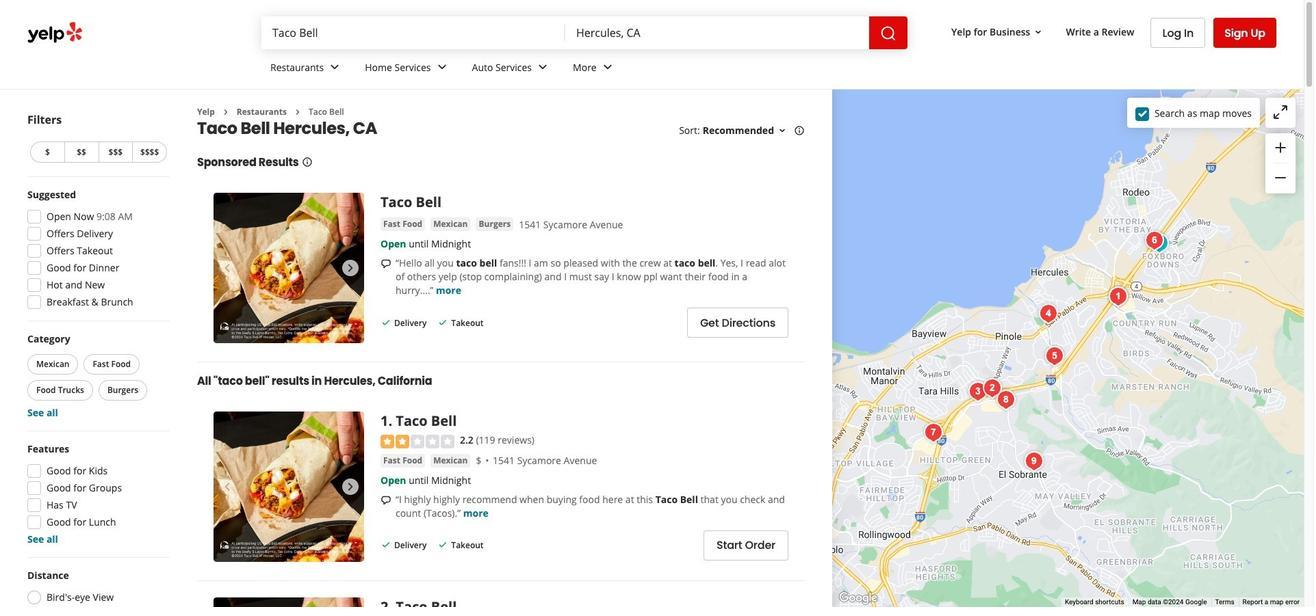 Task type: describe. For each thing, give the bounding box(es) containing it.
taqueria maria image
[[920, 419, 947, 447]]

zoom out image
[[1272, 170, 1289, 186]]

2 24 chevron down v2 image from the left
[[535, 59, 551, 76]]

0 horizontal spatial taco bell image
[[978, 375, 1006, 402]]

mazatlán taquería image
[[1141, 227, 1168, 254]]

1 24 chevron down v2 image from the left
[[434, 59, 450, 76]]

taqueria la cocina image
[[1041, 343, 1068, 370]]

0 vertical spatial 16 chevron down v2 image
[[1033, 27, 1044, 38]]

0 horizontal spatial 16 info v2 image
[[302, 157, 312, 168]]

business categories element
[[259, 49, 1276, 89]]

1 previous image from the top
[[219, 260, 235, 277]]

0 vertical spatial taco bell image
[[1104, 283, 1132, 310]]

zoom in image
[[1272, 139, 1289, 156]]

16 checkmark v2 image
[[438, 317, 449, 328]]

google image
[[836, 590, 881, 608]]

que onda tacobar image
[[964, 378, 991, 406]]



Task type: locate. For each thing, give the bounding box(es) containing it.
16 speech v2 image for next icon associated with 1st previous icon from the bottom of the page
[[381, 495, 392, 506]]

0 horizontal spatial 16 chevron down v2 image
[[777, 125, 788, 136]]

0 vertical spatial previous image
[[219, 260, 235, 277]]

2 previous image from the top
[[219, 479, 235, 496]]

24 chevron down v2 image
[[327, 59, 343, 76]]

0 vertical spatial 16 speech v2 image
[[381, 259, 392, 270]]

1 horizontal spatial 16 info v2 image
[[794, 125, 805, 136]]

taqueria morena image
[[992, 386, 1019, 414]]

address, neighborhood, city, state or zip search field
[[565, 16, 869, 49]]

2 16 chevron right v2 image from the left
[[292, 107, 303, 118]]

16 speech v2 image for second previous icon from the bottom next icon
[[381, 259, 392, 270]]

1 16 speech v2 image from the top
[[381, 259, 392, 270]]

0 horizontal spatial 24 chevron down v2 image
[[434, 59, 450, 76]]

sabor latino 17 image
[[1035, 300, 1062, 328]]

0 vertical spatial slideshow element
[[214, 193, 364, 344]]

16 checkmark v2 image for 16 speech v2 image for next icon associated with 1st previous icon from the bottom of the page
[[381, 540, 392, 551]]

1 vertical spatial next image
[[342, 479, 359, 496]]

None search field
[[261, 16, 908, 49]]

2 16 speech v2 image from the top
[[381, 495, 392, 506]]

expand map image
[[1272, 104, 1289, 120]]

slideshow element
[[214, 193, 364, 344], [214, 412, 364, 563]]

16 checkmark v2 image for 16 speech v2 image corresponding to second previous icon from the bottom next icon
[[381, 317, 392, 328]]

1 vertical spatial slideshow element
[[214, 412, 364, 563]]

group
[[1266, 133, 1296, 194], [23, 188, 170, 313], [25, 333, 170, 420], [23, 443, 170, 547]]

16 info v2 image
[[794, 125, 805, 136], [302, 157, 312, 168]]

2 slideshow element from the top
[[214, 412, 364, 563]]

16 checkmark v2 image
[[381, 317, 392, 328], [381, 540, 392, 551], [438, 540, 449, 551]]

los cerros mexican grill image
[[1020, 448, 1048, 475]]

2 none field from the left
[[565, 16, 869, 49]]

slideshow element for 16 speech v2 image corresponding to second previous icon from the bottom next icon
[[214, 193, 364, 344]]

16 chevron down v2 image
[[1033, 27, 1044, 38], [777, 125, 788, 136]]

2.2 star rating image
[[381, 435, 454, 449]]

1 16 chevron right v2 image from the left
[[220, 107, 231, 118]]

16 speech v2 image
[[381, 259, 392, 270], [381, 495, 392, 506]]

1 vertical spatial 16 info v2 image
[[302, 157, 312, 168]]

previous image
[[219, 260, 235, 277], [219, 479, 235, 496]]

option group
[[23, 569, 170, 608]]

1 slideshow element from the top
[[214, 193, 364, 344]]

next image for 1st previous icon from the bottom of the page
[[342, 479, 359, 496]]

1 vertical spatial previous image
[[219, 479, 235, 496]]

1 next image from the top
[[342, 260, 359, 277]]

16 chevron right v2 image
[[220, 107, 231, 118], [292, 107, 303, 118]]

mountain mike's pizza image
[[1145, 230, 1173, 257]]

1 vertical spatial 16 chevron down v2 image
[[777, 125, 788, 136]]

1 vertical spatial taco bell image
[[978, 375, 1006, 402]]

1 horizontal spatial 16 chevron down v2 image
[[1033, 27, 1044, 38]]

1 vertical spatial 16 speech v2 image
[[381, 495, 392, 506]]

next image for second previous icon from the bottom
[[342, 260, 359, 277]]

map region
[[832, 90, 1304, 608]]

taco bell image
[[1104, 283, 1132, 310]]

0 vertical spatial 16 info v2 image
[[794, 125, 805, 136]]

1 horizontal spatial 16 chevron right v2 image
[[292, 107, 303, 118]]

none field the address, neighborhood, city, state or zip
[[565, 16, 869, 49]]

0 horizontal spatial 16 chevron right v2 image
[[220, 107, 231, 118]]

2 horizontal spatial 24 chevron down v2 image
[[599, 59, 616, 76]]

2 next image from the top
[[342, 479, 359, 496]]

0 vertical spatial next image
[[342, 260, 359, 277]]

none field things to do, nail salons, plumbers
[[261, 16, 565, 49]]

3 24 chevron down v2 image from the left
[[599, 59, 616, 76]]

1 horizontal spatial 24 chevron down v2 image
[[535, 59, 551, 76]]

things to do, nail salons, plumbers search field
[[261, 16, 565, 49]]

search image
[[880, 25, 897, 42]]

24 chevron down v2 image
[[434, 59, 450, 76], [535, 59, 551, 76], [599, 59, 616, 76]]

None field
[[261, 16, 565, 49], [565, 16, 869, 49]]

next image
[[342, 260, 359, 277], [342, 479, 359, 496]]

taco bell image
[[1104, 283, 1132, 310], [978, 375, 1006, 402]]

slideshow element for 16 speech v2 image for next icon associated with 1st previous icon from the bottom of the page
[[214, 412, 364, 563]]

1 horizontal spatial taco bell image
[[1104, 283, 1132, 310]]

1 none field from the left
[[261, 16, 565, 49]]



Task type: vqa. For each thing, say whether or not it's contained in the screenshot.
3.8 star rating image
no



